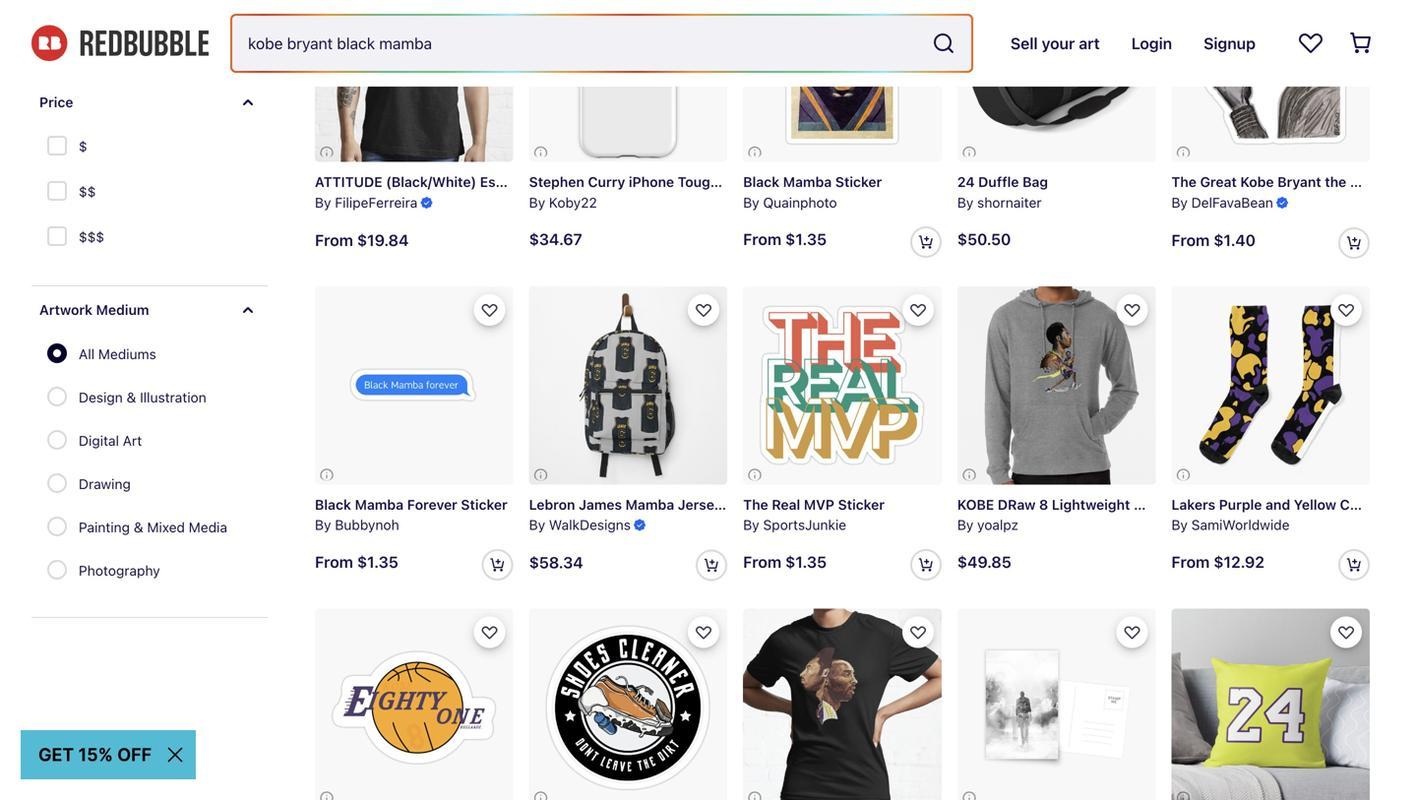 Task type: locate. For each thing, give the bounding box(es) containing it.
1 horizontal spatial mamba
[[626, 496, 674, 513]]

sticker inside black mamba forever sticker by bubbynoh
[[461, 496, 508, 513]]

attitude (black/white) essential t-shirt image
[[315, 0, 513, 162]]

bubbynoh
[[335, 517, 399, 533]]

art
[[123, 433, 142, 449]]

tough
[[678, 174, 719, 190]]

mamba for by quainphoto
[[783, 174, 832, 190]]

$1.35 down bubbynoh
[[357, 553, 399, 571]]

lightweight
[[1052, 496, 1130, 513]]

mixed
[[147, 519, 185, 535]]

by down t-
[[529, 194, 545, 210]]

shornaiter
[[977, 194, 1042, 210]]

from $19.84
[[315, 231, 409, 249]]

shirt
[[558, 174, 590, 190]]

black inside black mamba  sticker by quainphoto
[[743, 174, 780, 190]]

all mediums
[[79, 346, 156, 362]]

artwork
[[39, 302, 93, 318]]

by down 24
[[958, 194, 974, 210]]

mamba right james
[[626, 496, 674, 513]]

the left real
[[743, 496, 768, 513]]

hoodie
[[1134, 496, 1181, 513]]

sticker for black mamba forever sticker by bubbynoh
[[461, 496, 508, 513]]

sticker up quainphoto
[[835, 174, 882, 190]]

from left '$1.40' on the top of page
[[1172, 231, 1210, 249]]

sticker right mvp
[[838, 496, 885, 513]]

$1.35 for by sportsjunkie
[[785, 553, 827, 571]]

from $1.35 down quainphoto
[[743, 230, 827, 249]]

from
[[743, 230, 782, 249], [315, 231, 353, 249], [1172, 231, 1210, 249], [315, 553, 353, 571], [743, 553, 782, 571], [1172, 553, 1210, 571]]

None radio
[[47, 430, 67, 450], [47, 517, 67, 536], [47, 430, 67, 450], [47, 517, 67, 536]]

$12.92
[[1214, 553, 1265, 571]]

0 horizontal spatial black
[[315, 496, 351, 513]]

2 horizontal spatial mamba
[[783, 174, 832, 190]]

black for sticker
[[315, 496, 351, 513]]

digital art
[[79, 433, 142, 449]]

forever
[[407, 496, 457, 513]]

None field
[[232, 16, 971, 71]]

yoalpz
[[977, 517, 1019, 533]]

by inside black mamba  sticker by quainphoto
[[743, 194, 760, 210]]

pets
[[63, 34, 91, 50]]

from $1.35 down bubbynoh
[[315, 553, 399, 571]]

$1.35 for by bubbynoh
[[357, 553, 399, 571]]

sticker inside the real mvp sticker by sportsjunkie
[[838, 496, 885, 513]]

black
[[743, 174, 780, 190], [1350, 174, 1387, 190], [315, 496, 351, 513]]

real
[[772, 496, 800, 513]]

1 horizontal spatial black
[[743, 174, 780, 190]]

none checkbox inside price group
[[47, 136, 71, 159]]

$50.50
[[958, 230, 1011, 249]]

black mamba  sticker image
[[743, 0, 942, 162]]

sticker right forever
[[461, 496, 508, 513]]

by delfavabean
[[1172, 194, 1274, 210]]

lakers purple and yellow camo socks image
[[1172, 286, 1370, 485]]

pets button
[[47, 23, 268, 62]]

mamba inside black mamba  sticker by quainphoto
[[783, 174, 832, 190]]

by down lebron
[[529, 517, 545, 533]]

mam
[[1390, 174, 1417, 190]]

black up quainphoto
[[743, 174, 780, 190]]

the real mvp sticker by sportsjunkie
[[743, 496, 885, 533]]

sticker
[[835, 174, 882, 190], [461, 496, 508, 513], [838, 496, 885, 513]]

by down backpack
[[743, 517, 760, 533]]

the great kobe bryant the black mam
[[1172, 174, 1417, 190]]

1 vertical spatial &
[[134, 519, 143, 535]]

black inside black mamba forever sticker by bubbynoh
[[315, 496, 351, 513]]

&
[[127, 389, 136, 406], [134, 519, 143, 535]]

& right design
[[127, 389, 136, 406]]

from $1.35
[[743, 230, 827, 249], [315, 553, 399, 571], [743, 553, 827, 571]]

redbubble logo image
[[31, 25, 209, 61]]

jersey
[[678, 496, 722, 513]]

$19.84
[[357, 231, 409, 249]]

by inside 24 duffle bag by shornaiter
[[958, 194, 974, 210]]

from down bubbynoh
[[315, 553, 353, 571]]

$1.35 down sportsjunkie
[[785, 553, 827, 571]]

0 horizontal spatial mamba
[[355, 496, 404, 513]]

lebron james mamba jersey backpack image
[[529, 286, 728, 485]]

0 vertical spatial the
[[1172, 174, 1197, 190]]

mamba inside black mamba forever sticker by bubbynoh
[[355, 496, 404, 513]]

1 vertical spatial the
[[743, 496, 768, 513]]

$1.35
[[785, 230, 827, 249], [357, 553, 399, 571], [785, 553, 827, 571]]

the left great
[[1172, 174, 1197, 190]]

0 horizontal spatial the
[[743, 496, 768, 513]]

backpack
[[726, 496, 790, 513]]

None radio
[[47, 344, 67, 363], [47, 387, 67, 407], [47, 473, 67, 493], [47, 560, 67, 580], [47, 344, 67, 363], [47, 387, 67, 407], [47, 473, 67, 493], [47, 560, 67, 580]]

the great kobe bryant the black mamba sticker image
[[1172, 0, 1370, 162]]

the inside the real mvp sticker by sportsjunkie
[[743, 496, 768, 513]]

& for painting
[[134, 519, 143, 535]]

digital
[[79, 433, 119, 449]]

the
[[1172, 174, 1197, 190], [743, 496, 768, 513]]

by down lakers
[[1172, 517, 1188, 533]]

camo
[[1340, 496, 1379, 513]]

socks
[[1382, 496, 1417, 513]]

& for design
[[127, 389, 136, 406]]

0 vertical spatial &
[[127, 389, 136, 406]]

shoes cleaner illustration  sticker image
[[529, 609, 728, 800]]

by down attitude
[[315, 194, 331, 210]]

from down quainphoto
[[743, 230, 782, 249]]

1 horizontal spatial the
[[1172, 174, 1197, 190]]

by filipeferreira
[[315, 194, 418, 210]]

from for black mamba forever sticker by bubbynoh
[[315, 553, 353, 571]]

purple
[[1219, 496, 1262, 513]]

painting & mixed media
[[79, 519, 227, 535]]

(black/white)
[[386, 174, 477, 190]]

james
[[579, 496, 622, 513]]

$1.35 down quainphoto
[[785, 230, 827, 249]]

price
[[39, 94, 73, 110]]

t-
[[543, 174, 558, 190]]

by down the kobe
[[958, 517, 974, 533]]

mamba up quainphoto
[[783, 174, 832, 190]]

mamba up bubbynoh
[[355, 496, 404, 513]]

samiworldwide
[[1192, 517, 1290, 533]]

price group
[[45, 126, 104, 262]]

stephen curry iphone tough case image
[[529, 0, 728, 162]]

from left $12.92
[[1172, 553, 1210, 571]]

the
[[1325, 174, 1347, 190]]

by left bubbynoh
[[315, 517, 331, 533]]

black right the the
[[1350, 174, 1387, 190]]

& left the mixed
[[134, 519, 143, 535]]

from down sportsjunkie
[[743, 553, 782, 571]]

$1.35 for by quainphoto
[[785, 230, 827, 249]]

None checkbox
[[47, 136, 71, 159]]

by inside kobe draw 8 lightweight hoodie by yoalpz
[[958, 517, 974, 533]]

the for the real mvp sticker by sportsjunkie
[[743, 496, 768, 513]]

by inside the real mvp sticker by sportsjunkie
[[743, 517, 760, 533]]

None checkbox
[[47, 181, 71, 205], [47, 226, 71, 250], [47, 181, 71, 205], [47, 226, 71, 250]]

by down case on the top right
[[743, 194, 760, 210]]

mamba
[[783, 174, 832, 190], [355, 496, 404, 513], [626, 496, 674, 513]]

illustration
[[140, 389, 206, 406]]

mvp
[[804, 496, 835, 513]]

black up bubbynoh
[[315, 496, 351, 513]]

from $1.35 down sportsjunkie
[[743, 553, 827, 571]]

by
[[315, 194, 331, 210], [529, 194, 545, 210], [743, 194, 760, 210], [958, 194, 974, 210], [1172, 194, 1188, 210], [315, 517, 331, 533], [529, 517, 545, 533], [743, 517, 760, 533], [958, 517, 974, 533], [1172, 517, 1188, 533]]

drawing
[[79, 476, 131, 492]]



Task type: vqa. For each thing, say whether or not it's contained in the screenshot.
worrying
no



Task type: describe. For each thing, give the bounding box(es) containing it.
bryant
[[1278, 174, 1322, 190]]

$1.40
[[1214, 231, 1256, 249]]

$49.85
[[958, 553, 1012, 571]]

from $12.92
[[1172, 553, 1265, 571]]

kobe
[[1241, 174, 1274, 190]]

quainphoto
[[763, 194, 837, 210]]

iphone
[[629, 174, 674, 190]]

delfavabean
[[1192, 194, 1274, 210]]

from left $19.84
[[315, 231, 353, 249]]

curry
[[588, 174, 625, 190]]

by up from $1.40
[[1172, 194, 1188, 210]]

8
[[1039, 496, 1048, 513]]

artwork medium button
[[31, 286, 268, 334]]

lakers
[[1172, 496, 1216, 513]]

by inside lakers purple and yellow camo socks by samiworldwide
[[1172, 517, 1188, 533]]

from $1.35 for black mamba forever sticker by bubbynoh
[[315, 553, 399, 571]]

draw
[[998, 496, 1036, 513]]

stephen
[[529, 174, 584, 190]]

by walkdesigns
[[529, 517, 631, 533]]

kobe forever postcard image
[[958, 609, 1156, 800]]

from for black mamba  sticker by quainphoto
[[743, 230, 782, 249]]

artwork medium option group
[[47, 334, 239, 594]]

black mamba forever sticker by bubbynoh
[[315, 496, 508, 533]]

design
[[79, 389, 123, 406]]

from $1.35 for black mamba  sticker by quainphoto
[[743, 230, 827, 249]]

design & illustration
[[79, 389, 206, 406]]

great
[[1200, 174, 1237, 190]]

photography
[[79, 563, 160, 579]]

mamba for by bubbynoh
[[355, 496, 404, 513]]

$34.67
[[529, 230, 582, 249]]

all
[[79, 346, 95, 362]]

the for the great kobe bryant the black mam
[[1172, 174, 1197, 190]]

by inside stephen curry iphone tough case by koby22
[[529, 194, 545, 210]]

media
[[189, 519, 227, 535]]

duffle
[[978, 174, 1019, 190]]

eighty one sticker image
[[315, 609, 513, 800]]

bag
[[1023, 174, 1048, 190]]

case
[[722, 174, 755, 190]]

from $1.40
[[1172, 231, 1256, 249]]

sticker inside black mamba  sticker by quainphoto
[[835, 174, 882, 190]]

kobe active t-shirt image
[[743, 609, 942, 800]]

walkdesigns
[[549, 517, 631, 533]]

black for by
[[743, 174, 780, 190]]

mediums
[[98, 346, 156, 362]]

kobe draw 8 lightweight hoodie by yoalpz
[[958, 496, 1181, 533]]

attitude (black/white) essential t-shirt
[[315, 174, 590, 190]]

sticker for the real mvp sticker by sportsjunkie
[[838, 496, 885, 513]]

lakers purple and yellow camo socks by samiworldwide
[[1172, 496, 1417, 533]]

essential
[[480, 174, 540, 190]]

lebron james mamba jersey backpack
[[529, 496, 790, 513]]

black mamba  sticker by quainphoto
[[743, 174, 882, 210]]

$58.34
[[529, 553, 583, 572]]

koby22
[[549, 194, 597, 210]]

kobe bryant throw pillow image
[[1172, 609, 1370, 800]]

24 duffle bag by shornaiter
[[958, 174, 1048, 210]]

kobe
[[958, 496, 994, 513]]

lebron
[[529, 496, 575, 513]]

price button
[[31, 79, 268, 126]]

24 duffle bag image
[[958, 0, 1156, 162]]

from $1.35 for the real mvp sticker by sportsjunkie
[[743, 553, 827, 571]]

stephen curry iphone tough case by koby22
[[529, 174, 755, 210]]

Search term search field
[[232, 16, 924, 71]]

sportsjunkie
[[763, 517, 847, 533]]

yellow
[[1294, 496, 1337, 513]]

and
[[1266, 496, 1291, 513]]

artwork medium
[[39, 302, 149, 318]]

filipeferreira
[[335, 194, 418, 210]]

kobe draw 8 lightweight hoodie image
[[958, 286, 1156, 485]]

the real mvp sticker image
[[743, 286, 942, 485]]

24
[[958, 174, 975, 190]]

by inside black mamba forever sticker by bubbynoh
[[315, 517, 331, 533]]

black mamba forever sticker image
[[315, 286, 513, 485]]

painting
[[79, 519, 130, 535]]

medium
[[96, 302, 149, 318]]

attitude
[[315, 174, 383, 190]]

from for the real mvp sticker by sportsjunkie
[[743, 553, 782, 571]]

2 horizontal spatial black
[[1350, 174, 1387, 190]]

from for lakers purple and yellow camo socks by samiworldwide
[[1172, 553, 1210, 571]]



